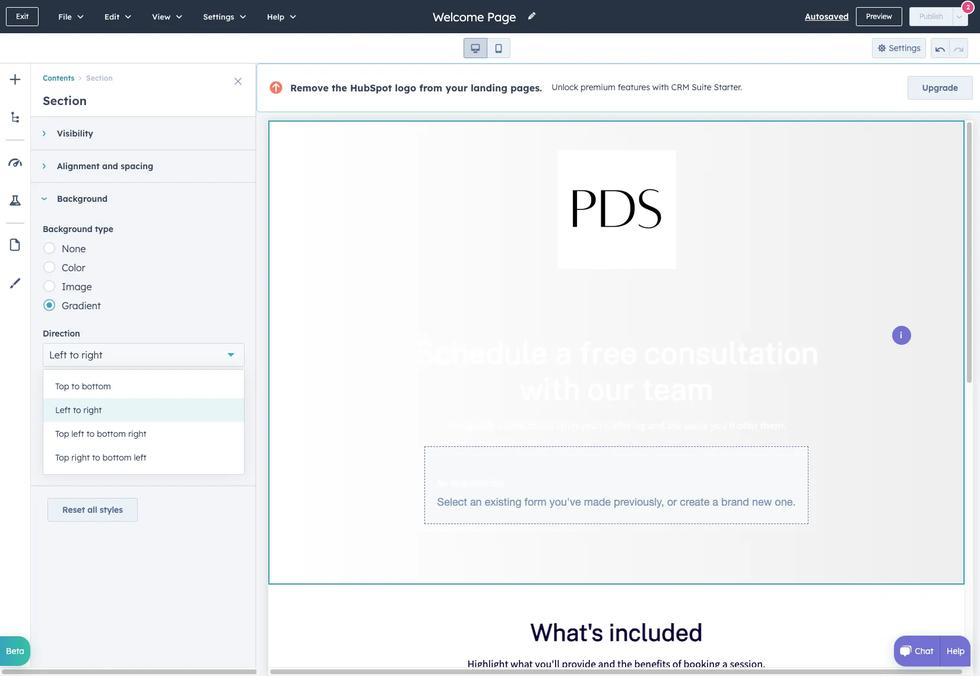 Task type: describe. For each thing, give the bounding box(es) containing it.
autosaved
[[806, 11, 850, 22]]

publish button
[[910, 7, 954, 26]]

contents
[[43, 74, 74, 83]]

from
[[420, 82, 443, 94]]

1 horizontal spatial 2
[[967, 3, 971, 11]]

left to right inside dropdown button
[[49, 349, 103, 361]]

0 vertical spatial section
[[86, 74, 113, 83]]

view
[[152, 12, 171, 21]]

section button
[[74, 74, 113, 83]]

features
[[618, 82, 651, 93]]

2 horizontal spatial group
[[932, 38, 969, 58]]

styles
[[100, 505, 123, 516]]

color for color 2
[[43, 433, 65, 444]]

help button
[[255, 0, 305, 33]]

left inside dropdown button
[[49, 349, 67, 361]]

1 vertical spatial 2
[[67, 433, 72, 444]]

unlock premium features with crm suite starter.
[[552, 82, 743, 93]]

beta button
[[0, 637, 30, 667]]

close image
[[235, 78, 242, 85]]

view button
[[140, 0, 191, 33]]

right inside left to right dropdown button
[[82, 349, 103, 361]]

left to right inside button
[[55, 405, 102, 416]]

autosaved button
[[806, 10, 850, 24]]

color 2
[[43, 433, 72, 444]]

navigation containing contents
[[31, 64, 257, 85]]

hubspot
[[350, 82, 392, 94]]

exit
[[16, 12, 29, 21]]

none
[[62, 243, 86, 255]]

opacity input text field for 2
[[116, 448, 172, 472]]

your
[[446, 82, 468, 94]]

file
[[58, 12, 72, 21]]

0 horizontal spatial group
[[154, 396, 172, 419]]

image
[[62, 281, 92, 293]]

left inside button
[[55, 405, 71, 416]]

1 vertical spatial section
[[43, 93, 87, 108]]

edit
[[105, 12, 120, 21]]

caret image for background
[[40, 198, 48, 201]]

visibility
[[57, 128, 93, 139]]

contents button
[[43, 74, 74, 83]]

top for top to bottom
[[55, 381, 69, 392]]

right inside top right to bottom left button
[[71, 453, 90, 463]]

right inside left to right button
[[83, 405, 102, 416]]

background button
[[31, 183, 245, 215]]

remove the hubspot logo from your landing pages.
[[291, 82, 543, 94]]

direction
[[43, 329, 80, 339]]

pages.
[[511, 82, 543, 94]]

left to right button
[[43, 399, 244, 422]]

spacing
[[121, 161, 153, 172]]

1 vertical spatial settings button
[[873, 38, 927, 58]]

preview button
[[857, 7, 903, 26]]

opacity input text field for 1
[[116, 396, 172, 419]]

with
[[653, 82, 669, 93]]

landing
[[471, 82, 508, 94]]

right inside top left to bottom right button
[[128, 429, 147, 440]]

publish
[[920, 12, 944, 21]]

1
[[67, 381, 71, 392]]

visibility button
[[31, 118, 245, 150]]

1 horizontal spatial group
[[464, 38, 511, 58]]



Task type: locate. For each thing, give the bounding box(es) containing it.
caret image left visibility
[[42, 130, 45, 137]]

to down direction on the left of the page
[[70, 349, 79, 361]]

# down color 2
[[43, 454, 49, 466]]

background up background type
[[57, 194, 108, 204]]

top inside top to bottom button
[[55, 381, 69, 392]]

group down the publish group
[[932, 38, 969, 58]]

all
[[87, 505, 97, 516]]

file button
[[46, 0, 92, 33]]

to down 'top to bottom'
[[73, 405, 81, 416]]

reset
[[62, 505, 85, 516]]

0 horizontal spatial 2
[[67, 433, 72, 444]]

bottom up top right to bottom left
[[97, 429, 126, 440]]

left to right
[[49, 349, 103, 361], [55, 405, 102, 416]]

background
[[57, 194, 108, 204], [43, 224, 93, 235]]

opacity input text field
[[116, 396, 172, 419], [116, 448, 172, 472]]

settings right the view button
[[203, 12, 234, 21]]

caret image for alignment and spacing
[[42, 163, 45, 170]]

top inside top right to bottom left button
[[55, 453, 69, 463]]

to inside dropdown button
[[70, 349, 79, 361]]

upgrade
[[923, 83, 959, 93]]

2 right publish button
[[967, 3, 971, 11]]

edit button
[[92, 0, 140, 33]]

to up top right to bottom left
[[87, 429, 95, 440]]

caret image
[[42, 130, 45, 137], [42, 163, 45, 170], [40, 198, 48, 201]]

left to right button
[[43, 343, 245, 367]]

top to bottom button
[[43, 375, 244, 399]]

caret image inside alignment and spacing dropdown button
[[42, 163, 45, 170]]

1 vertical spatial opacity input text field
[[116, 448, 172, 472]]

caret image left 'alignment'
[[42, 163, 45, 170]]

2 # from the top
[[43, 454, 49, 466]]

alignment and spacing button
[[31, 150, 245, 182]]

exit link
[[6, 7, 39, 26]]

bottom inside top right to bottom left button
[[103, 453, 132, 463]]

top up color 2
[[55, 381, 69, 392]]

0 vertical spatial help
[[267, 12, 285, 21]]

section right contents 'button'
[[86, 74, 113, 83]]

left to right down direction on the left of the page
[[49, 349, 103, 361]]

0 vertical spatial color
[[62, 262, 85, 274]]

group up landing at the top of the page
[[464, 38, 511, 58]]

caret image inside background dropdown button
[[40, 198, 48, 201]]

opacity input text field down top left to bottom right button
[[116, 448, 172, 472]]

the
[[332, 82, 347, 94]]

color for color 1
[[43, 381, 65, 392]]

1 opacity input text field from the top
[[116, 396, 172, 419]]

2 vertical spatial bottom
[[103, 453, 132, 463]]

crm
[[672, 82, 690, 93]]

logo
[[395, 82, 417, 94]]

2 vertical spatial caret image
[[40, 198, 48, 201]]

#
[[43, 402, 49, 414], [43, 454, 49, 466]]

right up 'top to bottom'
[[82, 349, 103, 361]]

1 horizontal spatial settings button
[[873, 38, 927, 58]]

1 vertical spatial caret image
[[42, 163, 45, 170]]

bottom inside top to bottom button
[[82, 381, 111, 392]]

background up none
[[43, 224, 93, 235]]

help inside button
[[267, 12, 285, 21]]

2 vertical spatial color
[[43, 433, 65, 444]]

None text field
[[54, 396, 111, 419], [54, 448, 111, 472], [54, 396, 111, 419], [54, 448, 111, 472]]

left down color 1
[[55, 405, 71, 416]]

left
[[71, 429, 84, 440], [134, 453, 147, 463]]

1 top from the top
[[55, 381, 69, 392]]

3 top from the top
[[55, 453, 69, 463]]

top for top left to bottom right
[[55, 429, 69, 440]]

reset all styles button
[[48, 498, 138, 522]]

to
[[70, 349, 79, 361], [71, 381, 80, 392], [73, 405, 81, 416], [87, 429, 95, 440], [92, 453, 100, 463]]

None field
[[432, 9, 520, 25]]

background for background
[[57, 194, 108, 204]]

color for color
[[62, 262, 85, 274]]

background inside dropdown button
[[57, 194, 108, 204]]

left down direction on the left of the page
[[49, 349, 67, 361]]

1 vertical spatial left
[[134, 453, 147, 463]]

alignment and spacing
[[57, 161, 153, 172]]

group up top left to bottom right button
[[154, 396, 172, 419]]

2
[[967, 3, 971, 11], [67, 433, 72, 444]]

top
[[55, 381, 69, 392], [55, 429, 69, 440], [55, 453, 69, 463]]

right up "top left to bottom right" at the left bottom of the page
[[83, 405, 102, 416]]

settings
[[203, 12, 234, 21], [889, 43, 921, 53]]

bottom
[[82, 381, 111, 392], [97, 429, 126, 440], [103, 453, 132, 463]]

left down top left to bottom right button
[[134, 453, 147, 463]]

background for background type
[[43, 224, 93, 235]]

top right to bottom left
[[55, 453, 147, 463]]

color 1
[[43, 381, 71, 392]]

0 vertical spatial bottom
[[82, 381, 111, 392]]

right down color 2
[[71, 453, 90, 463]]

0 vertical spatial #
[[43, 402, 49, 414]]

1 vertical spatial left
[[55, 405, 71, 416]]

0 vertical spatial 2
[[967, 3, 971, 11]]

right
[[82, 349, 103, 361], [83, 405, 102, 416], [128, 429, 147, 440], [71, 453, 90, 463]]

0 vertical spatial left to right
[[49, 349, 103, 361]]

right up top right to bottom left button
[[128, 429, 147, 440]]

# for color 1
[[43, 402, 49, 414]]

1 vertical spatial settings
[[889, 43, 921, 53]]

remove
[[291, 82, 329, 94]]

0 vertical spatial settings button
[[191, 0, 255, 33]]

bottom inside top left to bottom right button
[[97, 429, 126, 440]]

0 horizontal spatial settings
[[203, 12, 234, 21]]

0 vertical spatial opacity input text field
[[116, 396, 172, 419]]

opacity input text field up top left to bottom right button
[[116, 396, 172, 419]]

0 vertical spatial settings
[[203, 12, 234, 21]]

0 vertical spatial left
[[49, 349, 67, 361]]

1 horizontal spatial help
[[947, 646, 965, 657]]

left to right down 'top to bottom'
[[55, 405, 102, 416]]

2 vertical spatial top
[[55, 453, 69, 463]]

section down contents 'button'
[[43, 93, 87, 108]]

alignment
[[57, 161, 100, 172]]

2 opacity input text field from the top
[[116, 448, 172, 472]]

caret image inside visibility dropdown button
[[42, 130, 45, 137]]

0 vertical spatial background
[[57, 194, 108, 204]]

left up top right to bottom left
[[71, 429, 84, 440]]

1 vertical spatial background
[[43, 224, 93, 235]]

0 vertical spatial left
[[71, 429, 84, 440]]

# down color 1
[[43, 402, 49, 414]]

bottom for left
[[97, 429, 126, 440]]

unlock
[[552, 82, 579, 93]]

suite
[[692, 82, 712, 93]]

1 vertical spatial bottom
[[97, 429, 126, 440]]

caret image for visibility
[[42, 130, 45, 137]]

navigation
[[31, 64, 257, 85]]

starter.
[[714, 82, 743, 93]]

1 vertical spatial top
[[55, 429, 69, 440]]

0 horizontal spatial left
[[71, 429, 84, 440]]

top inside top left to bottom right button
[[55, 429, 69, 440]]

reset all styles
[[62, 505, 123, 516]]

publish group
[[910, 7, 969, 26]]

list box
[[43, 370, 244, 475]]

top right to bottom left button
[[43, 446, 244, 470]]

top down color 2
[[55, 453, 69, 463]]

0 vertical spatial caret image
[[42, 130, 45, 137]]

1 vertical spatial color
[[43, 381, 65, 392]]

gradient
[[62, 300, 101, 312]]

1 vertical spatial help
[[947, 646, 965, 657]]

chat
[[916, 646, 934, 657]]

list box containing top to bottom
[[43, 370, 244, 475]]

top left to bottom right button
[[43, 422, 244, 446]]

0 vertical spatial top
[[55, 381, 69, 392]]

group
[[464, 38, 511, 58], [932, 38, 969, 58], [154, 396, 172, 419]]

# for color 2
[[43, 454, 49, 466]]

settings down preview button
[[889, 43, 921, 53]]

top for top right to bottom left
[[55, 453, 69, 463]]

2 up top right to bottom left
[[67, 433, 72, 444]]

color left 1
[[43, 381, 65, 392]]

bottom right 1
[[82, 381, 111, 392]]

1 # from the top
[[43, 402, 49, 414]]

1 vertical spatial left to right
[[55, 405, 102, 416]]

help
[[267, 12, 285, 21], [947, 646, 965, 657]]

bottom down "top left to bottom right" at the left bottom of the page
[[103, 453, 132, 463]]

settings button
[[191, 0, 255, 33], [873, 38, 927, 58]]

caret image up background type
[[40, 198, 48, 201]]

color up top right to bottom left
[[43, 433, 65, 444]]

top to bottom
[[55, 381, 111, 392]]

top up top right to bottom left
[[55, 429, 69, 440]]

0 horizontal spatial help
[[267, 12, 285, 21]]

0 horizontal spatial settings button
[[191, 0, 255, 33]]

beta
[[6, 646, 24, 657]]

and
[[102, 161, 118, 172]]

preview
[[867, 12, 893, 21]]

bottom for right
[[103, 453, 132, 463]]

color down none
[[62, 262, 85, 274]]

section
[[86, 74, 113, 83], [43, 93, 87, 108]]

1 vertical spatial #
[[43, 454, 49, 466]]

to down "top left to bottom right" at the left bottom of the page
[[92, 453, 100, 463]]

type
[[95, 224, 113, 235]]

background type
[[43, 224, 113, 235]]

premium
[[581, 82, 616, 93]]

1 horizontal spatial settings
[[889, 43, 921, 53]]

to right 1
[[71, 381, 80, 392]]

2 top from the top
[[55, 429, 69, 440]]

top left to bottom right
[[55, 429, 147, 440]]

1 horizontal spatial left
[[134, 453, 147, 463]]

upgrade link
[[908, 76, 974, 100]]

color
[[62, 262, 85, 274], [43, 381, 65, 392], [43, 433, 65, 444]]

left
[[49, 349, 67, 361], [55, 405, 71, 416]]



Task type: vqa. For each thing, say whether or not it's contained in the screenshot.
Previous page image
no



